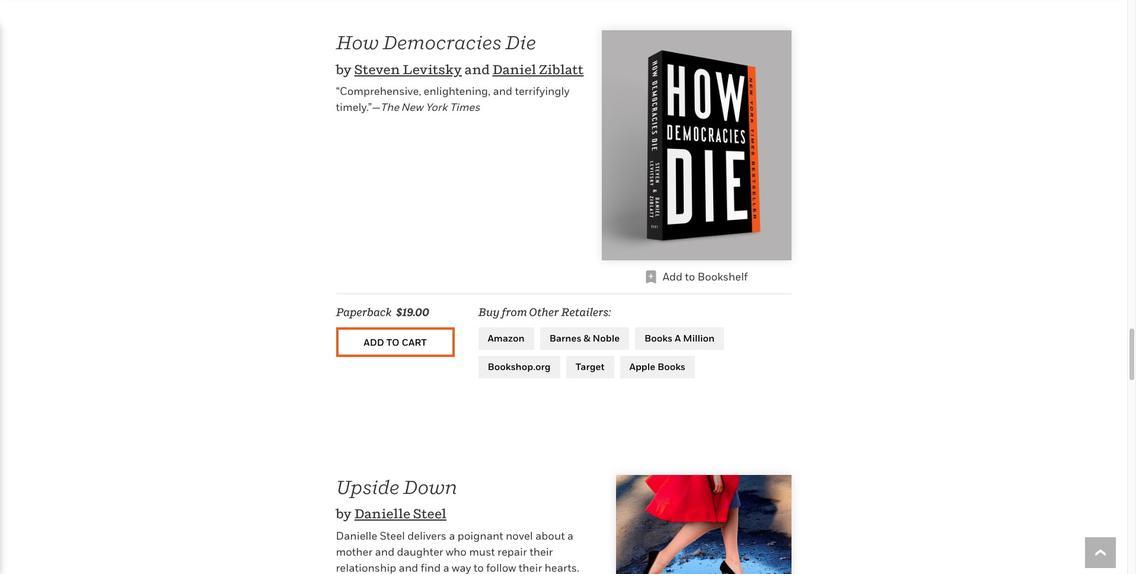 Task type: locate. For each thing, give the bounding box(es) containing it.
books left a
[[645, 333, 673, 344]]

1 horizontal spatial add
[[663, 271, 683, 283]]

daniel ziblatt link
[[493, 62, 584, 77]]

paperback
[[336, 306, 392, 319]]

a right about
[[568, 530, 574, 542]]

and up "enlightening,"
[[465, 62, 490, 77]]

by steven levitsky and daniel ziblatt
[[336, 62, 584, 77]]

0 vertical spatial danielle
[[355, 506, 411, 522]]

1 vertical spatial add
[[364, 336, 384, 348]]

to left bookshelf
[[685, 271, 696, 283]]

how democracies die
[[336, 31, 536, 54]]

add inside button
[[364, 336, 384, 348]]

and down daniel
[[493, 85, 513, 97]]

0 vertical spatial steel
[[413, 506, 447, 522]]

levitsky
[[403, 62, 462, 77]]

their down about
[[530, 546, 553, 558]]

add down 'paperback $19.00'
[[364, 336, 384, 348]]

way
[[452, 562, 471, 574]]

0 vertical spatial to
[[685, 271, 696, 283]]

enlightening,
[[424, 85, 491, 97]]

1 vertical spatial by
[[336, 506, 352, 522]]

1 horizontal spatial to
[[474, 562, 484, 574]]

barnes
[[550, 333, 582, 344]]

retailers:
[[562, 306, 611, 319]]

0 horizontal spatial add
[[364, 336, 384, 348]]

their
[[530, 546, 553, 558], [519, 562, 542, 574]]

1 vertical spatial steel
[[380, 530, 405, 542]]

books a million
[[645, 333, 715, 344]]

to inside button
[[387, 336, 400, 348]]

danielle
[[355, 506, 411, 522], [336, 530, 378, 542]]

find
[[421, 562, 441, 574]]

a
[[449, 530, 455, 542], [568, 530, 574, 542], [443, 562, 450, 574]]

2 horizontal spatial to
[[685, 271, 696, 283]]

and inside "comprehensive, enlightening, and terrifyingly timely."—
[[493, 85, 513, 97]]

from
[[502, 306, 527, 319]]

by for by danielle steel
[[336, 506, 352, 522]]

mother
[[336, 546, 373, 558]]

noble
[[593, 333, 620, 344]]

danielle steel link
[[355, 506, 447, 522]]

novel
[[506, 530, 533, 542]]

target
[[576, 361, 605, 373]]

a left way
[[443, 562, 450, 574]]

$19.00
[[396, 306, 430, 319]]

times
[[450, 101, 480, 114]]

danielle steel delivers a poignant novel about a mother and daughter who must repair their relationship and find a way to follow their hearts.
[[336, 530, 580, 574]]

by down how
[[336, 62, 352, 77]]

books down books a million link
[[658, 361, 686, 373]]

paperback $19.00
[[336, 306, 430, 319]]

daniel
[[493, 62, 537, 77]]

delivers
[[408, 530, 447, 542]]

poignant
[[458, 530, 504, 542]]

0 horizontal spatial steel
[[380, 530, 405, 542]]

1 horizontal spatial steel
[[413, 506, 447, 522]]

1 vertical spatial books
[[658, 361, 686, 373]]

die
[[505, 31, 536, 54]]

2 vertical spatial to
[[474, 562, 484, 574]]

other
[[529, 306, 559, 319]]

add to cart button
[[336, 328, 455, 357]]

1 by from the top
[[336, 62, 352, 77]]

0 vertical spatial books
[[645, 333, 673, 344]]

to down must
[[474, 562, 484, 574]]

terrifyingly
[[515, 85, 570, 97]]

danielle up mother
[[336, 530, 378, 542]]

1 vertical spatial to
[[387, 336, 400, 348]]

0 vertical spatial add
[[663, 271, 683, 283]]

bookshop.org
[[488, 361, 551, 373]]

add left bookshelf
[[663, 271, 683, 283]]

and
[[465, 62, 490, 77], [493, 85, 513, 97], [375, 546, 395, 558], [399, 562, 418, 574]]

steel
[[413, 506, 447, 522], [380, 530, 405, 542]]

1 vertical spatial danielle
[[336, 530, 378, 542]]

0 vertical spatial by
[[336, 62, 352, 77]]

the
[[381, 101, 399, 114]]

who
[[446, 546, 467, 558]]

amazon
[[488, 333, 525, 344]]

down
[[403, 476, 458, 498]]

add
[[663, 271, 683, 283], [364, 336, 384, 348]]

1 vertical spatial their
[[519, 562, 542, 574]]

books
[[645, 333, 673, 344], [658, 361, 686, 373]]

steel down by danielle steel
[[380, 530, 405, 542]]

to inside danielle steel delivers a poignant novel about a mother and daughter who must repair their relationship and find a way to follow their hearts.
[[474, 562, 484, 574]]

steel up delivers
[[413, 506, 447, 522]]

to
[[685, 271, 696, 283], [387, 336, 400, 348], [474, 562, 484, 574]]

to for bookshelf
[[685, 271, 696, 283]]

to left cart
[[387, 336, 400, 348]]

by down upside
[[336, 506, 352, 522]]

their down repair
[[519, 562, 542, 574]]

danielle down upside down link
[[355, 506, 411, 522]]

and down "daughter"
[[399, 562, 418, 574]]

2 by from the top
[[336, 506, 352, 522]]

0 horizontal spatial to
[[387, 336, 400, 348]]

by
[[336, 62, 352, 77], [336, 506, 352, 522]]

apple books link
[[620, 356, 695, 378]]

add to cart
[[364, 336, 427, 348]]

"comprehensive, enlightening, and terrifyingly timely."—
[[336, 85, 570, 114]]



Task type: describe. For each thing, give the bounding box(es) containing it.
books a million link
[[636, 328, 725, 350]]

how democracies die link
[[336, 31, 536, 54]]

target link
[[566, 356, 614, 378]]

democracies
[[383, 31, 502, 54]]

apple books
[[630, 361, 686, 373]]

how democracies die book cover picture image
[[602, 30, 792, 261]]

amazon link
[[479, 328, 534, 350]]

york
[[426, 101, 447, 114]]

add for add to bookshelf
[[663, 271, 683, 283]]

must
[[469, 546, 495, 558]]

million
[[684, 333, 715, 344]]

steel inside danielle steel delivers a poignant novel about a mother and daughter who must repair their relationship and find a way to follow their hearts.
[[380, 530, 405, 542]]

a up the who
[[449, 530, 455, 542]]

about
[[536, 530, 565, 542]]

timely."—
[[336, 101, 381, 114]]

cart
[[402, 336, 427, 348]]

0 vertical spatial their
[[530, 546, 553, 558]]

danielle inside danielle steel delivers a poignant novel about a mother and daughter who must repair their relationship and find a way to follow their hearts.
[[336, 530, 378, 542]]

a
[[675, 333, 681, 344]]

ziblatt
[[539, 62, 584, 77]]

repair
[[498, 546, 527, 558]]

daughter
[[397, 546, 444, 558]]

steven levitsky link
[[355, 62, 462, 77]]

upside down link
[[336, 476, 458, 498]]

follow
[[487, 562, 517, 574]]

and up relationship
[[375, 546, 395, 558]]

"comprehensive,
[[336, 85, 421, 97]]

barnes & noble link
[[540, 328, 630, 350]]

apple
[[630, 361, 656, 373]]

hearts.
[[545, 562, 580, 574]]

how
[[336, 31, 379, 54]]

upside down
[[336, 476, 458, 498]]

by danielle steel
[[336, 506, 447, 522]]

relationship
[[336, 562, 397, 574]]

&
[[584, 333, 591, 344]]

steven
[[355, 62, 400, 77]]

new
[[401, 101, 423, 114]]

add for add to cart
[[364, 336, 384, 348]]

the new york times
[[381, 101, 482, 114]]

barnes & noble
[[550, 333, 620, 344]]

buy from other retailers:
[[479, 306, 611, 319]]

add to bookshelf
[[663, 271, 748, 283]]

upside down book cover picture image
[[616, 475, 792, 574]]

to for cart
[[387, 336, 400, 348]]

bookshelf
[[698, 271, 748, 283]]

upside
[[336, 476, 400, 498]]

bookshop.org link
[[479, 356, 561, 378]]

by for by steven levitsky and daniel ziblatt
[[336, 62, 352, 77]]

buy
[[479, 306, 500, 319]]



Task type: vqa. For each thing, say whether or not it's contained in the screenshot.
timely."—
yes



